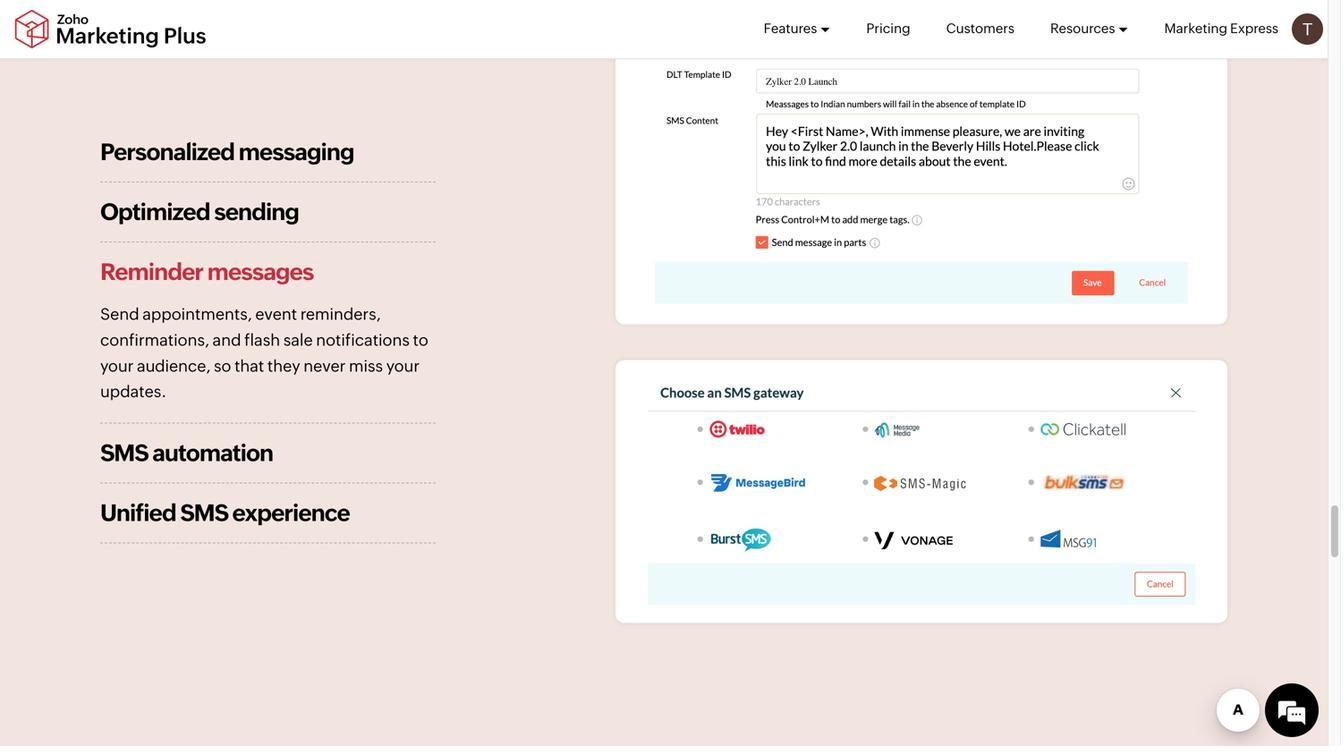 Task type: vqa. For each thing, say whether or not it's contained in the screenshot.
organizers, at right
no



Task type: locate. For each thing, give the bounding box(es) containing it.
0 vertical spatial sms marketing image
[[616, 7, 1228, 324]]

messaging
[[239, 139, 354, 165]]

your
[[100, 357, 134, 375], [386, 357, 420, 375]]

zoho marketingplus logo image
[[13, 9, 208, 49]]

0 horizontal spatial your
[[100, 357, 134, 375]]

1 horizontal spatial your
[[386, 357, 420, 375]]

updates.
[[100, 383, 167, 401]]

2 sms marketing image from the top
[[616, 360, 1228, 623]]

features
[[764, 21, 817, 36]]

1 horizontal spatial sms
[[180, 500, 228, 526]]

sms up unified on the left bottom of page
[[100, 440, 148, 466]]

sms marketing image
[[616, 7, 1228, 324], [616, 360, 1228, 623]]

express
[[1231, 21, 1279, 36]]

sms automation
[[100, 440, 273, 466]]

miss
[[349, 357, 383, 375]]

optimized sending
[[100, 199, 299, 225]]

personalized messaging
[[100, 139, 354, 165]]

0 vertical spatial sms
[[100, 440, 148, 466]]

1 your from the left
[[100, 357, 134, 375]]

marketing express link
[[1165, 0, 1279, 57]]

pricing link
[[867, 0, 911, 57]]

1 vertical spatial sms marketing image
[[616, 360, 1228, 623]]

confirmations,
[[100, 331, 209, 349]]

your down the to
[[386, 357, 420, 375]]

1 sms marketing image from the top
[[616, 7, 1228, 324]]

unified sms experience
[[100, 500, 350, 526]]

sms down automation
[[180, 500, 228, 526]]

and
[[213, 331, 241, 349]]

messages
[[207, 259, 314, 285]]

event
[[255, 305, 297, 324]]

sms
[[100, 440, 148, 466], [180, 500, 228, 526]]

resources
[[1051, 21, 1116, 36]]

0 horizontal spatial sms
[[100, 440, 148, 466]]

they
[[268, 357, 300, 375]]

that
[[235, 357, 264, 375]]

notifications
[[316, 331, 410, 349]]

send
[[100, 305, 139, 324]]

reminders,
[[300, 305, 381, 324]]

pricing
[[867, 21, 911, 36]]

your up the updates.
[[100, 357, 134, 375]]

experience
[[232, 500, 350, 526]]

flash
[[244, 331, 280, 349]]



Task type: describe. For each thing, give the bounding box(es) containing it.
customers
[[947, 21, 1015, 36]]

2 your from the left
[[386, 357, 420, 375]]

customers link
[[947, 0, 1015, 57]]

personalized
[[100, 139, 234, 165]]

so
[[214, 357, 231, 375]]

optimized
[[100, 199, 210, 225]]

send appointments, event reminders, confirmations, and flash sale notifications to your audience, so that they never miss your updates.
[[100, 305, 428, 401]]

to
[[413, 331, 428, 349]]

resources link
[[1051, 0, 1129, 57]]

appointments,
[[143, 305, 252, 324]]

audience,
[[137, 357, 211, 375]]

terry turtle image
[[1292, 13, 1324, 45]]

marketing
[[1165, 21, 1228, 36]]

sale
[[283, 331, 313, 349]]

unified
[[100, 500, 176, 526]]

sending
[[214, 199, 299, 225]]

1 vertical spatial sms
[[180, 500, 228, 526]]

features link
[[764, 0, 831, 57]]

automation
[[152, 440, 273, 466]]

reminder
[[100, 259, 203, 285]]

marketing express
[[1165, 21, 1279, 36]]

reminder messages
[[100, 259, 314, 285]]

never
[[304, 357, 346, 375]]



